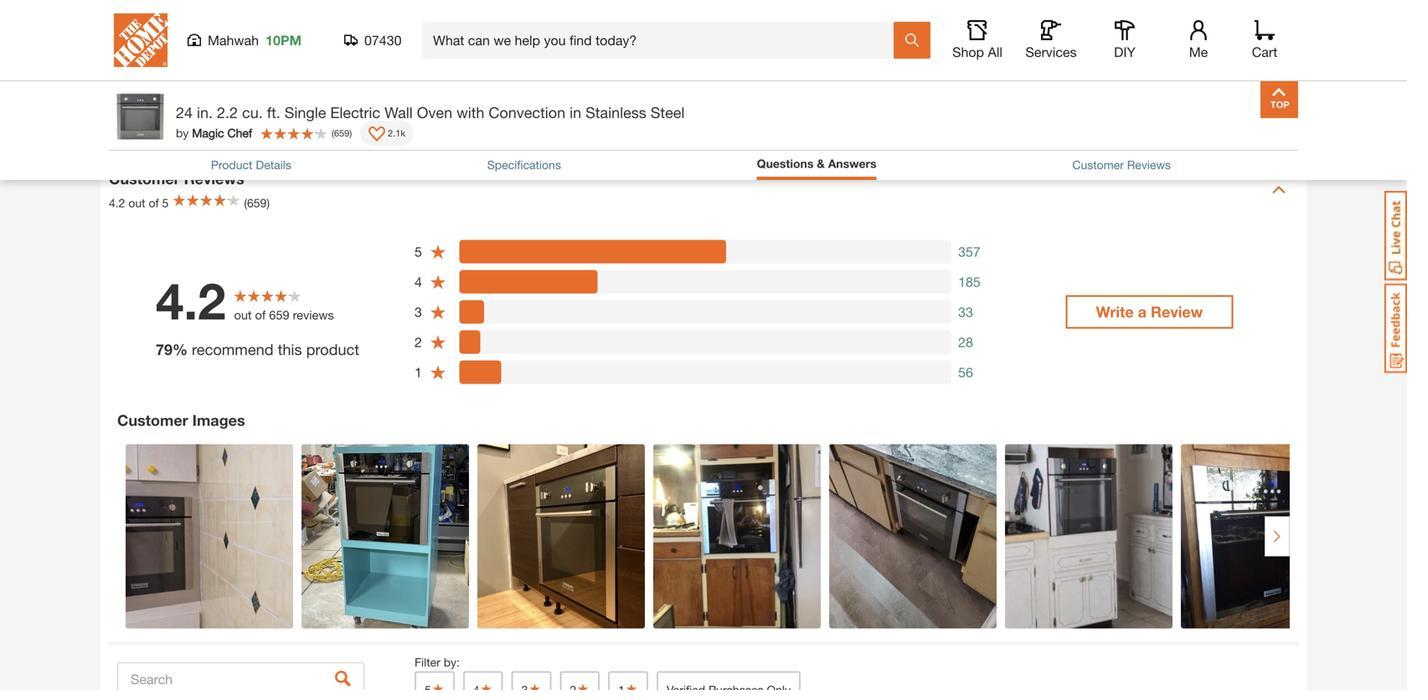 Task type: vqa. For each thing, say whether or not it's contained in the screenshot.


Task type: describe. For each thing, give the bounding box(es) containing it.
filter
[[415, 656, 441, 670]]

0 horizontal spatial customer reviews
[[109, 170, 244, 188]]

( 659 )
[[332, 128, 352, 138]]

0 vertical spatial of
[[149, 196, 159, 210]]

steel
[[651, 104, 685, 122]]

electric
[[331, 104, 381, 122]]

shop
[[953, 44, 985, 60]]

10pm
[[266, 32, 302, 48]]

1 horizontal spatial customer reviews
[[1073, 158, 1172, 172]]

& for questions & answers
[[817, 157, 825, 171]]

convection
[[489, 104, 566, 122]]

1
[[415, 365, 422, 381]]

caret image
[[1273, 183, 1286, 197]]

4
[[415, 274, 422, 290]]

oven
[[417, 104, 453, 122]]

questions & answers 170 questions
[[109, 101, 263, 141]]

24
[[176, 104, 193, 122]]

write
[[1097, 303, 1134, 321]]

wall
[[385, 104, 413, 122]]

recommend
[[192, 341, 274, 359]]

product
[[211, 158, 253, 172]]

mahwah 10pm
[[208, 32, 302, 48]]

the home depot logo image
[[114, 13, 168, 67]]

services button
[[1025, 20, 1079, 60]]

answers for questions & answers
[[829, 157, 877, 171]]

h
[[177, 59, 185, 73]]

0 horizontal spatial 659
[[269, 308, 290, 322]]

1 horizontal spatial reviews
[[1128, 158, 1172, 172]]

me
[[1190, 44, 1209, 60]]

diy
[[1115, 44, 1136, 60]]

single
[[285, 104, 326, 122]]

in.
[[197, 104, 213, 122]]

by magic chef
[[176, 126, 252, 140]]

(659)
[[244, 196, 270, 210]]

dimensions:
[[109, 59, 174, 73]]

& for questions & answers 170 questions
[[186, 101, 196, 119]]

1 vertical spatial out
[[234, 308, 252, 322]]

in
[[570, 104, 582, 122]]

specifications dimensions: h
[[109, 32, 211, 73]]

services
[[1026, 44, 1077, 60]]

this
[[278, 341, 302, 359]]

star icon image for 5
[[430, 244, 447, 260]]

07430
[[365, 32, 402, 48]]

1 star symbol image from the left
[[431, 684, 445, 691]]

ft.
[[267, 104, 281, 122]]

79
[[156, 341, 173, 359]]

display image
[[369, 127, 386, 143]]

4.2 out of 5
[[109, 196, 169, 210]]

with
[[457, 104, 485, 122]]

write a review button
[[1066, 296, 1234, 329]]

filter by:
[[415, 656, 460, 670]]

specifications for specifications
[[487, 158, 561, 172]]

79 % recommend this product
[[156, 341, 360, 359]]

2 star symbol image from the left
[[625, 684, 639, 691]]

3 star symbol image from the left
[[528, 684, 542, 691]]

)
[[350, 128, 352, 138]]

28
[[959, 335, 974, 350]]

357
[[959, 244, 981, 260]]

product details
[[211, 158, 292, 172]]

4.2 for 4.2 out of 5
[[109, 196, 125, 210]]

24 in. 2.2 cu. ft. single electric wall oven with convection in stainless steel
[[176, 104, 685, 122]]

2.1k button
[[360, 121, 414, 146]]

1 vertical spatial questions
[[132, 128, 185, 141]]

live chat image
[[1385, 191, 1408, 281]]

3
[[415, 304, 422, 320]]

mahwah
[[208, 32, 259, 48]]

images
[[192, 412, 245, 430]]

star icon image for 2
[[430, 334, 447, 351]]



Task type: locate. For each thing, give the bounding box(es) containing it.
0 horizontal spatial 5
[[162, 196, 169, 210]]

2
[[415, 335, 422, 350]]

5
[[162, 196, 169, 210], [415, 244, 422, 260]]

659 down electric
[[334, 128, 350, 138]]

1 horizontal spatial of
[[255, 308, 266, 322]]

top button
[[1261, 80, 1299, 118]]

questions for questions & answers
[[757, 157, 814, 171]]

0 vertical spatial 4.2
[[109, 196, 125, 210]]

1 horizontal spatial answers
[[829, 157, 877, 171]]

answers
[[201, 101, 263, 119], [829, 157, 877, 171]]

2 star icon image from the top
[[430, 274, 447, 290]]

0 horizontal spatial of
[[149, 196, 159, 210]]

What can we help you find today? search field
[[433, 23, 893, 58]]

star icon image for 4
[[430, 274, 447, 290]]

1 star symbol image from the left
[[577, 684, 590, 691]]

1 vertical spatial 4.2
[[156, 271, 226, 331]]

star symbol image
[[577, 684, 590, 691], [625, 684, 639, 691]]

star icon image for 3
[[430, 304, 447, 321]]

56
[[959, 365, 974, 381]]

specifications
[[109, 32, 211, 50], [487, 158, 561, 172]]

1 vertical spatial of
[[255, 308, 266, 322]]

feedback link image
[[1385, 283, 1408, 374]]

answers inside questions & answers 170 questions
[[201, 101, 263, 119]]

0 horizontal spatial &
[[186, 101, 196, 119]]

specifications for specifications dimensions: h
[[109, 32, 211, 50]]

details
[[256, 158, 292, 172]]

0 horizontal spatial 4.2
[[109, 196, 125, 210]]

chef
[[228, 126, 252, 140]]

0 horizontal spatial specifications
[[109, 32, 211, 50]]

answers for questions & answers 170 questions
[[201, 101, 263, 119]]

0 horizontal spatial reviews
[[184, 170, 244, 188]]

2 vertical spatial questions
[[757, 157, 814, 171]]

product image image
[[113, 89, 168, 143]]

questions & answers button
[[757, 155, 877, 176], [757, 155, 877, 173]]

0 vertical spatial &
[[186, 101, 196, 119]]

(
[[332, 128, 334, 138]]

185
[[959, 274, 981, 290]]

1 horizontal spatial 659
[[334, 128, 350, 138]]

Search text field
[[117, 663, 365, 691]]

2.2
[[217, 104, 238, 122]]

1 star icon image from the top
[[430, 244, 447, 260]]

0 horizontal spatial star symbol image
[[577, 684, 590, 691]]

cart link
[[1247, 20, 1284, 60]]

3 star icon image from the top
[[430, 304, 447, 321]]

me button
[[1172, 20, 1226, 60]]

star icon image
[[430, 244, 447, 260], [430, 274, 447, 290], [430, 304, 447, 321], [430, 334, 447, 351], [430, 364, 447, 381]]

4.2
[[109, 196, 125, 210], [156, 271, 226, 331]]

review
[[1152, 303, 1204, 321]]

customer images
[[117, 412, 245, 430]]

customer
[[1073, 158, 1125, 172], [109, 170, 180, 188], [117, 412, 188, 430]]

specifications button
[[487, 156, 561, 174], [487, 156, 561, 174]]

07430 button
[[344, 32, 402, 49]]

specifications down convection
[[487, 158, 561, 172]]

1 horizontal spatial specifications
[[487, 158, 561, 172]]

product details button
[[211, 156, 292, 174], [211, 156, 292, 174]]

out
[[129, 196, 145, 210], [234, 308, 252, 322]]

1 vertical spatial specifications
[[487, 158, 561, 172]]

star symbol image
[[431, 684, 445, 691], [480, 684, 493, 691], [528, 684, 542, 691]]

shop all
[[953, 44, 1003, 60]]

659 left reviews
[[269, 308, 290, 322]]

0 horizontal spatial star symbol image
[[431, 684, 445, 691]]

by:
[[444, 656, 460, 670]]

5 star icon image from the top
[[430, 364, 447, 381]]

out of 659 reviews
[[234, 308, 334, 322]]

of
[[149, 196, 159, 210], [255, 308, 266, 322]]

0 horizontal spatial answers
[[201, 101, 263, 119]]

product
[[306, 341, 360, 359]]

questions & answers
[[757, 157, 877, 171]]

1 horizontal spatial star symbol image
[[480, 684, 493, 691]]

1 vertical spatial answers
[[829, 157, 877, 171]]

& inside questions & answers 170 questions
[[186, 101, 196, 119]]

4.2 for 4.2
[[156, 271, 226, 331]]

%
[[173, 341, 188, 359]]

write a review
[[1097, 303, 1204, 321]]

0 vertical spatial questions
[[109, 101, 182, 119]]

questions for questions & answers 170 questions
[[109, 101, 182, 119]]

1 vertical spatial 659
[[269, 308, 290, 322]]

a
[[1139, 303, 1147, 321]]

1 horizontal spatial &
[[817, 157, 825, 171]]

1 horizontal spatial 4.2
[[156, 271, 226, 331]]

1 vertical spatial 5
[[415, 244, 422, 260]]

1 horizontal spatial out
[[234, 308, 252, 322]]

170
[[109, 128, 129, 141]]

customer reviews button
[[1073, 156, 1172, 174], [1073, 156, 1172, 174]]

1 horizontal spatial star symbol image
[[625, 684, 639, 691]]

4.2 up %
[[156, 271, 226, 331]]

&
[[186, 101, 196, 119], [817, 157, 825, 171]]

cart
[[1253, 44, 1278, 60]]

specifications up dimensions:
[[109, 32, 211, 50]]

by
[[176, 126, 189, 140]]

0 vertical spatial out
[[129, 196, 145, 210]]

diy button
[[1099, 20, 1152, 60]]

all
[[988, 44, 1003, 60]]

1 horizontal spatial 5
[[415, 244, 422, 260]]

1 vertical spatial &
[[817, 157, 825, 171]]

4 star icon image from the top
[[430, 334, 447, 351]]

33
[[959, 304, 974, 320]]

2.1k
[[388, 128, 406, 138]]

out up recommend
[[234, 308, 252, 322]]

stainless
[[586, 104, 647, 122]]

shop all button
[[951, 20, 1005, 60]]

reviews
[[293, 308, 334, 322]]

0 vertical spatial specifications
[[109, 32, 211, 50]]

4.2 down 170
[[109, 196, 125, 210]]

cu.
[[242, 104, 263, 122]]

0 vertical spatial 5
[[162, 196, 169, 210]]

0 vertical spatial answers
[[201, 101, 263, 119]]

2 star symbol image from the left
[[480, 684, 493, 691]]

2 horizontal spatial star symbol image
[[528, 684, 542, 691]]

reviews
[[1128, 158, 1172, 172], [184, 170, 244, 188]]

questions
[[109, 101, 182, 119], [132, 128, 185, 141], [757, 157, 814, 171]]

magic
[[192, 126, 224, 140]]

out down 170
[[129, 196, 145, 210]]

0 horizontal spatial out
[[129, 196, 145, 210]]

star icon image for 1
[[430, 364, 447, 381]]

0 vertical spatial 659
[[334, 128, 350, 138]]

659
[[334, 128, 350, 138], [269, 308, 290, 322]]

customer reviews
[[1073, 158, 1172, 172], [109, 170, 244, 188]]



